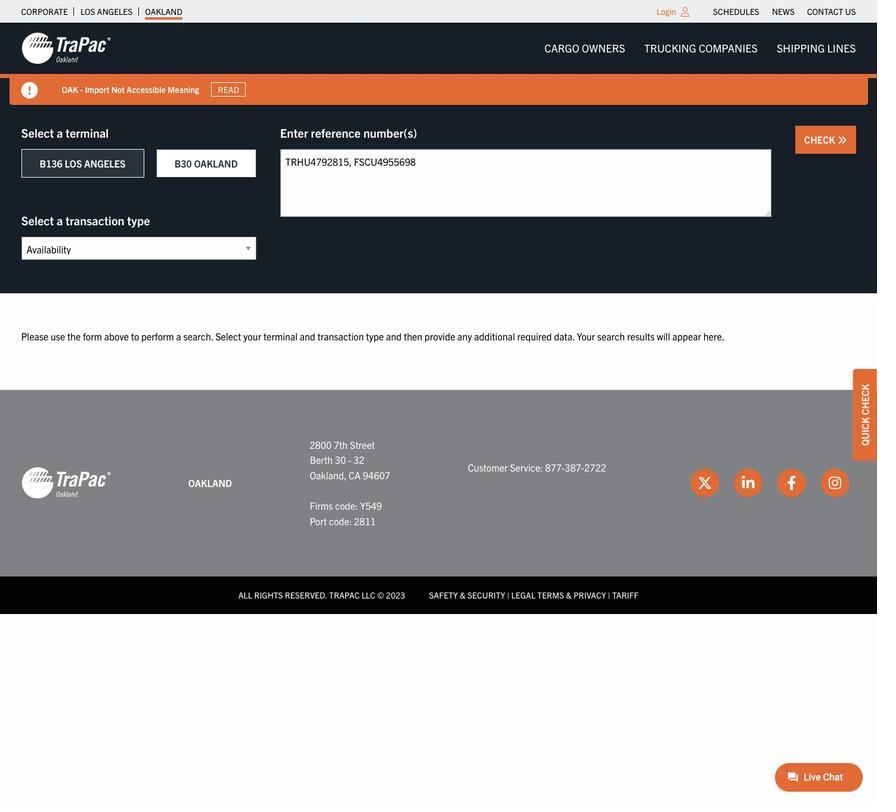 Task type: describe. For each thing, give the bounding box(es) containing it.
security
[[468, 590, 506, 601]]

trucking
[[645, 41, 697, 55]]

news
[[772, 6, 795, 17]]

2722
[[585, 462, 607, 474]]

will
[[657, 331, 671, 342]]

2 vertical spatial a
[[176, 331, 181, 342]]

shipping lines link
[[768, 36, 866, 60]]

to
[[131, 331, 139, 342]]

all
[[239, 590, 252, 601]]

solid image inside "check" button
[[838, 135, 848, 145]]

required
[[518, 331, 552, 342]]

use
[[51, 331, 65, 342]]

1 vertical spatial oakland
[[194, 158, 238, 169]]

2 | from the left
[[609, 590, 611, 601]]

any
[[458, 331, 472, 342]]

owners
[[582, 41, 626, 55]]

terms
[[538, 590, 564, 601]]

street
[[350, 439, 375, 451]]

here.
[[704, 331, 725, 342]]

above
[[104, 331, 129, 342]]

companies
[[699, 41, 758, 55]]

2 oakland image from the top
[[21, 467, 111, 500]]

firms
[[310, 500, 333, 512]]

0 vertical spatial code:
[[335, 500, 358, 512]]

0 horizontal spatial terminal
[[66, 125, 109, 140]]

trucking companies
[[645, 41, 758, 55]]

import
[[85, 84, 109, 95]]

1 vertical spatial los
[[65, 158, 82, 169]]

2800 7th street berth 30 - 32 oakland, ca 94607
[[310, 439, 391, 481]]

b136 los angeles
[[40, 158, 126, 169]]

94607
[[363, 469, 391, 481]]

your
[[243, 331, 261, 342]]

lines
[[828, 41, 857, 55]]

0 vertical spatial angeles
[[97, 6, 133, 17]]

1 oakland image from the top
[[21, 32, 111, 65]]

then
[[404, 331, 423, 342]]

oak - import not accessible meaning
[[62, 84, 199, 95]]

oakland,
[[310, 469, 347, 481]]

rights
[[254, 590, 283, 601]]

contact us
[[808, 6, 857, 17]]

form
[[83, 331, 102, 342]]

quick check link
[[854, 369, 878, 461]]

a for terminal
[[57, 125, 63, 140]]

data.
[[554, 331, 575, 342]]

1 horizontal spatial type
[[366, 331, 384, 342]]

read link
[[211, 82, 246, 97]]

oakland inside footer
[[188, 477, 232, 489]]

2811
[[354, 515, 376, 527]]

0 vertical spatial type
[[127, 213, 150, 228]]

menu bar containing schedules
[[707, 3, 863, 20]]

select for select a terminal
[[21, 125, 54, 140]]

login
[[657, 6, 677, 17]]

2023
[[386, 590, 405, 601]]

login link
[[657, 6, 677, 17]]

corporate
[[21, 6, 68, 17]]

quick
[[860, 418, 872, 446]]

a for transaction
[[57, 213, 63, 228]]

32
[[354, 454, 365, 466]]

accessible
[[127, 84, 166, 95]]

legal terms & privacy link
[[512, 590, 607, 601]]

shipping
[[777, 41, 825, 55]]

tariff link
[[613, 590, 639, 601]]

not
[[111, 84, 125, 95]]

oakland link
[[145, 3, 183, 20]]

please use the form above to perform a search. select your terminal and transaction type and then provide any additional required data. your search results will appear here.
[[21, 331, 725, 342]]

reserved.
[[285, 590, 327, 601]]

0 horizontal spatial transaction
[[66, 213, 124, 228]]

877-
[[546, 462, 565, 474]]

b30
[[175, 158, 192, 169]]

y549
[[360, 500, 382, 512]]

reference
[[311, 125, 361, 140]]

safety & security link
[[429, 590, 506, 601]]

trapac
[[329, 590, 360, 601]]

1 and from the left
[[300, 331, 315, 342]]

cargo owners link
[[535, 36, 635, 60]]

legal
[[512, 590, 536, 601]]

additional
[[475, 331, 515, 342]]

2 and from the left
[[386, 331, 402, 342]]

enter reference number(s)
[[280, 125, 417, 140]]

1 vertical spatial code:
[[329, 515, 352, 527]]

banner containing cargo owners
[[0, 23, 878, 105]]

customer service: 877-387-2722
[[468, 462, 607, 474]]

llc
[[362, 590, 376, 601]]

check button
[[796, 126, 857, 154]]



Task type: locate. For each thing, give the bounding box(es) containing it.
terminal
[[66, 125, 109, 140], [264, 331, 298, 342]]

angeles down select a terminal
[[84, 158, 126, 169]]

1 vertical spatial type
[[366, 331, 384, 342]]

0 vertical spatial check
[[805, 134, 838, 146]]

0 vertical spatial los
[[80, 6, 95, 17]]

1 horizontal spatial |
[[609, 590, 611, 601]]

port
[[310, 515, 327, 527]]

angeles left oakland link at the top
[[97, 6, 133, 17]]

|
[[508, 590, 510, 601], [609, 590, 611, 601]]

0 vertical spatial transaction
[[66, 213, 124, 228]]

0 horizontal spatial &
[[460, 590, 466, 601]]

b136
[[40, 158, 63, 169]]

0 vertical spatial terminal
[[66, 125, 109, 140]]

oak
[[62, 84, 78, 95]]

1 vertical spatial oakland image
[[21, 467, 111, 500]]

1 vertical spatial check
[[860, 384, 872, 415]]

terminal right "your"
[[264, 331, 298, 342]]

los angeles link
[[80, 3, 133, 20]]

provide
[[425, 331, 456, 342]]

contact us link
[[808, 3, 857, 20]]

quick check
[[860, 384, 872, 446]]

berth
[[310, 454, 333, 466]]

-
[[80, 84, 83, 95], [348, 454, 352, 466]]

search
[[598, 331, 625, 342]]

meaning
[[168, 84, 199, 95]]

check
[[805, 134, 838, 146], [860, 384, 872, 415]]

tariff
[[613, 590, 639, 601]]

select up 'b136'
[[21, 125, 54, 140]]

los
[[80, 6, 95, 17], [65, 158, 82, 169]]

©
[[378, 590, 384, 601]]

terminal up b136 los angeles
[[66, 125, 109, 140]]

results
[[628, 331, 655, 342]]

b30 oakland
[[175, 158, 238, 169]]

- right oak
[[80, 84, 83, 95]]

2 vertical spatial oakland
[[188, 477, 232, 489]]

- inside banner
[[80, 84, 83, 95]]

menu bar down light image at the top of the page
[[535, 36, 866, 60]]

1 | from the left
[[508, 590, 510, 601]]

code: up 2811
[[335, 500, 358, 512]]

1 horizontal spatial &
[[566, 590, 572, 601]]

footer
[[0, 390, 878, 614]]

code:
[[335, 500, 358, 512], [329, 515, 352, 527]]

0 vertical spatial oakland
[[145, 6, 183, 17]]

all rights reserved. trapac llc © 2023
[[239, 590, 405, 601]]

- right 30 at bottom left
[[348, 454, 352, 466]]

0 vertical spatial -
[[80, 84, 83, 95]]

shipping lines
[[777, 41, 857, 55]]

0 vertical spatial select
[[21, 125, 54, 140]]

1 & from the left
[[460, 590, 466, 601]]

select a transaction type
[[21, 213, 150, 228]]

0 vertical spatial solid image
[[21, 82, 38, 99]]

1 vertical spatial terminal
[[264, 331, 298, 342]]

check inside button
[[805, 134, 838, 146]]

& right terms
[[566, 590, 572, 601]]

angeles
[[97, 6, 133, 17], [84, 158, 126, 169]]

1 horizontal spatial terminal
[[264, 331, 298, 342]]

contact
[[808, 6, 844, 17]]

1 vertical spatial select
[[21, 213, 54, 228]]

& right safety at the bottom
[[460, 590, 466, 601]]

footer containing 2800 7th street
[[0, 390, 878, 614]]

los angeles
[[80, 6, 133, 17]]

menu bar
[[707, 3, 863, 20], [535, 36, 866, 60]]

read
[[218, 84, 239, 95]]

news link
[[772, 3, 795, 20]]

and right "your"
[[300, 331, 315, 342]]

corporate link
[[21, 3, 68, 20]]

0 horizontal spatial -
[[80, 84, 83, 95]]

a left search.
[[176, 331, 181, 342]]

0 horizontal spatial |
[[508, 590, 510, 601]]

enter
[[280, 125, 308, 140]]

oakland
[[145, 6, 183, 17], [194, 158, 238, 169], [188, 477, 232, 489]]

menu bar up shipping
[[707, 3, 863, 20]]

and
[[300, 331, 315, 342], [386, 331, 402, 342]]

perform
[[141, 331, 174, 342]]

light image
[[681, 7, 690, 17]]

cargo owners
[[545, 41, 626, 55]]

code: right port
[[329, 515, 352, 527]]

0 horizontal spatial check
[[805, 134, 838, 146]]

1 vertical spatial menu bar
[[535, 36, 866, 60]]

&
[[460, 590, 466, 601], [566, 590, 572, 601]]

7th
[[334, 439, 348, 451]]

firms code:  y549 port code:  2811
[[310, 500, 382, 527]]

los right 'b136'
[[65, 158, 82, 169]]

1 horizontal spatial solid image
[[838, 135, 848, 145]]

0 vertical spatial oakland image
[[21, 32, 111, 65]]

0 vertical spatial a
[[57, 125, 63, 140]]

solid image inside banner
[[21, 82, 38, 99]]

Enter reference number(s) text field
[[280, 149, 772, 217]]

search.
[[183, 331, 213, 342]]

please
[[21, 331, 48, 342]]

2 & from the left
[[566, 590, 572, 601]]

1 vertical spatial angeles
[[84, 158, 126, 169]]

a down 'b136'
[[57, 213, 63, 228]]

1 vertical spatial -
[[348, 454, 352, 466]]

banner
[[0, 23, 878, 105]]

menu bar containing cargo owners
[[535, 36, 866, 60]]

387-
[[565, 462, 585, 474]]

ca
[[349, 469, 361, 481]]

2 vertical spatial select
[[216, 331, 241, 342]]

0 horizontal spatial solid image
[[21, 82, 38, 99]]

1 horizontal spatial transaction
[[318, 331, 364, 342]]

us
[[846, 6, 857, 17]]

0 horizontal spatial type
[[127, 213, 150, 228]]

appear
[[673, 331, 702, 342]]

solid image
[[21, 82, 38, 99], [838, 135, 848, 145]]

select down 'b136'
[[21, 213, 54, 228]]

1 vertical spatial transaction
[[318, 331, 364, 342]]

a up 'b136'
[[57, 125, 63, 140]]

the
[[67, 331, 81, 342]]

0 vertical spatial menu bar
[[707, 3, 863, 20]]

safety
[[429, 590, 458, 601]]

1 vertical spatial solid image
[[838, 135, 848, 145]]

| left legal
[[508, 590, 510, 601]]

a
[[57, 125, 63, 140], [57, 213, 63, 228], [176, 331, 181, 342]]

cargo
[[545, 41, 580, 55]]

1 horizontal spatial and
[[386, 331, 402, 342]]

select for select a transaction type
[[21, 213, 54, 228]]

your
[[577, 331, 596, 342]]

select a terminal
[[21, 125, 109, 140]]

los right corporate at the left of the page
[[80, 6, 95, 17]]

30
[[335, 454, 346, 466]]

oakland image
[[21, 32, 111, 65], [21, 467, 111, 500]]

1 horizontal spatial check
[[860, 384, 872, 415]]

service:
[[510, 462, 543, 474]]

- inside 2800 7th street berth 30 - 32 oakland, ca 94607
[[348, 454, 352, 466]]

and left then
[[386, 331, 402, 342]]

type
[[127, 213, 150, 228], [366, 331, 384, 342]]

safety & security | legal terms & privacy | tariff
[[429, 590, 639, 601]]

2800
[[310, 439, 332, 451]]

privacy
[[574, 590, 607, 601]]

0 horizontal spatial and
[[300, 331, 315, 342]]

1 horizontal spatial -
[[348, 454, 352, 466]]

schedules
[[714, 6, 760, 17]]

| left the tariff
[[609, 590, 611, 601]]

select left "your"
[[216, 331, 241, 342]]

menu bar inside banner
[[535, 36, 866, 60]]

1 vertical spatial a
[[57, 213, 63, 228]]



Task type: vqa. For each thing, say whether or not it's contained in the screenshot.
the rightmost cookies
no



